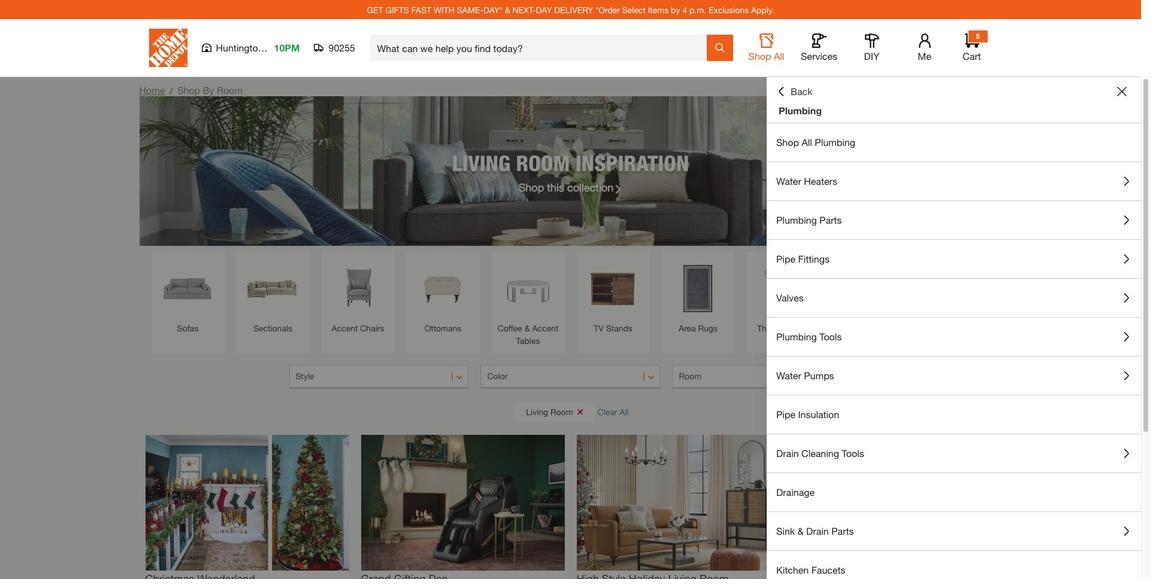 Task type: vqa. For each thing, say whether or not it's contained in the screenshot.
Payment Methods
no



Task type: locate. For each thing, give the bounding box(es) containing it.
pipe left fittings
[[777, 253, 796, 265]]

pipe inside button
[[777, 253, 796, 265]]

plumbing up heaters
[[815, 137, 856, 148]]

tools right the cleaning
[[842, 448, 864, 460]]

drain inside sink & drain parts button
[[807, 526, 829, 537]]

room
[[217, 84, 243, 96], [516, 150, 570, 176], [679, 371, 702, 382], [551, 407, 573, 417]]

all
[[774, 50, 785, 62], [802, 137, 812, 148], [620, 407, 629, 417]]

services button
[[800, 34, 839, 62]]

all for shop all
[[774, 50, 785, 62]]

1 horizontal spatial &
[[525, 324, 530, 334]]

shop down apply.
[[749, 50, 771, 62]]

kitchen faucets
[[777, 565, 846, 576]]

area rugs
[[679, 324, 718, 334]]

color
[[487, 371, 508, 382]]

1 vertical spatial living
[[526, 407, 548, 417]]

0 horizontal spatial all
[[620, 407, 629, 417]]

throw blankets image
[[838, 258, 899, 319]]

1 horizontal spatial all
[[774, 50, 785, 62]]

accent up tables on the left bottom of page
[[532, 324, 559, 334]]

accent
[[332, 324, 358, 334], [532, 324, 559, 334]]

plumbing down 'valves'
[[777, 331, 817, 343]]

drain
[[777, 448, 799, 460], [807, 526, 829, 537]]

water left pumps
[[777, 370, 802, 382]]

& right day*
[[505, 4, 510, 15]]

0 horizontal spatial accent
[[332, 324, 358, 334]]

all for clear all
[[620, 407, 629, 417]]

shop inside menu
[[777, 137, 799, 148]]

chairs
[[360, 324, 384, 334]]

0 vertical spatial parts
[[820, 214, 842, 226]]

ottomans image
[[413, 258, 474, 319]]

valves button
[[767, 279, 1141, 318]]

shop right the /
[[177, 84, 200, 96]]

tables
[[516, 336, 540, 346]]

apply.
[[751, 4, 774, 15]]

plumbing for plumbing tools
[[777, 331, 817, 343]]

back button
[[777, 86, 813, 98]]

1 horizontal spatial drain
[[807, 526, 829, 537]]

0 horizontal spatial living
[[452, 150, 511, 176]]

/
[[170, 86, 173, 96]]

coffee & accent tables
[[498, 324, 559, 346]]

room button
[[673, 365, 852, 389]]

1 accent from the left
[[332, 324, 358, 334]]

stands
[[606, 324, 633, 334]]

1 stretchy image image from the left
[[145, 436, 349, 571]]

plumbing down 'back' at right top
[[779, 105, 822, 116]]

back
[[791, 86, 813, 97]]

1 horizontal spatial accent
[[532, 324, 559, 334]]

parts
[[820, 214, 842, 226], [832, 526, 854, 537]]

sofas link
[[157, 258, 218, 335]]

style
[[296, 371, 314, 382]]

room down color button
[[551, 407, 573, 417]]

drainage
[[777, 487, 815, 499]]

diy
[[864, 50, 880, 62]]

shop all plumbing
[[777, 137, 856, 148]]

2 vertical spatial all
[[620, 407, 629, 417]]

& for coffee & accent tables
[[525, 324, 530, 334]]

shop up water heaters
[[777, 137, 799, 148]]

shop all plumbing link
[[767, 123, 1141, 162]]

1 vertical spatial drain
[[807, 526, 829, 537]]

90255
[[329, 42, 355, 53]]

0 vertical spatial pipe
[[777, 253, 796, 265]]

home
[[139, 84, 165, 96]]

shop left this
[[519, 181, 544, 194]]

p.m.
[[690, 4, 706, 15]]

plumbing parts button
[[767, 201, 1141, 240]]

accent left chairs
[[332, 324, 358, 334]]

me
[[918, 50, 932, 62]]

parts up faucets
[[832, 526, 854, 537]]

shop for shop all plumbing
[[777, 137, 799, 148]]

sectionals link
[[242, 258, 303, 335]]

& inside 'coffee & accent tables'
[[525, 324, 530, 334]]

water for water pumps
[[777, 370, 802, 382]]

living room button
[[514, 404, 596, 422]]

0 vertical spatial all
[[774, 50, 785, 62]]

feedback link image
[[1134, 203, 1150, 267]]

day*
[[484, 4, 503, 15]]

accent inside 'coffee & accent tables'
[[532, 324, 559, 334]]

& up tables on the left bottom of page
[[525, 324, 530, 334]]

1 pipe from the top
[[777, 253, 796, 265]]

huntington park
[[216, 42, 286, 53]]

0 vertical spatial water
[[777, 176, 802, 187]]

& right the sink
[[798, 526, 804, 537]]

area rugs link
[[668, 258, 729, 335]]

2 horizontal spatial all
[[802, 137, 812, 148]]

shop all button
[[747, 34, 786, 62]]

*order
[[596, 4, 620, 15]]

room down the area
[[679, 371, 702, 382]]

pipe insulation
[[777, 409, 840, 421]]

pipe left insulation
[[777, 409, 796, 421]]

sink
[[777, 526, 795, 537]]

1 vertical spatial &
[[525, 324, 530, 334]]

parts down heaters
[[820, 214, 842, 226]]

drain right the sink
[[807, 526, 829, 537]]

pipe
[[777, 253, 796, 265], [777, 409, 796, 421]]

pillows
[[783, 324, 809, 334]]

0 vertical spatial drain
[[777, 448, 799, 460]]

plumbing tools button
[[767, 318, 1141, 357]]

0 horizontal spatial &
[[505, 4, 510, 15]]

2 water from the top
[[777, 370, 802, 382]]

stretchy image image
[[145, 436, 349, 571], [361, 436, 565, 571], [577, 436, 780, 571], [792, 436, 996, 571]]

2 horizontal spatial &
[[798, 526, 804, 537]]

all inside menu
[[802, 137, 812, 148]]

0 vertical spatial living
[[452, 150, 511, 176]]

coffee & accent tables image
[[498, 258, 559, 319]]

10pm
[[274, 42, 300, 53]]

1 vertical spatial pipe
[[777, 409, 796, 421]]

exclusions
[[709, 4, 749, 15]]

tv stands
[[594, 324, 633, 334]]

What can we help you find today? search field
[[377, 35, 706, 61]]

curtains & drapes image
[[923, 258, 984, 319]]

water pumps button
[[767, 357, 1141, 395]]

1 water from the top
[[777, 176, 802, 187]]

0 horizontal spatial drain
[[777, 448, 799, 460]]

2 accent from the left
[[532, 324, 559, 334]]

living for living room
[[526, 407, 548, 417]]

by
[[671, 4, 680, 15]]

water
[[777, 176, 802, 187], [777, 370, 802, 382]]

tools
[[820, 331, 842, 343], [842, 448, 864, 460]]

living
[[452, 150, 511, 176], [526, 407, 548, 417]]

room up this
[[516, 150, 570, 176]]

sectionals image
[[242, 258, 303, 319]]

plumbing tools
[[777, 331, 842, 343]]

plumbing
[[779, 105, 822, 116], [815, 137, 856, 148], [777, 214, 817, 226], [777, 331, 817, 343]]

all up water heaters
[[802, 137, 812, 148]]

throw
[[757, 324, 781, 334]]

4 stretchy image image from the left
[[792, 436, 996, 571]]

2 vertical spatial &
[[798, 526, 804, 537]]

& for sink & drain parts
[[798, 526, 804, 537]]

all up back button
[[774, 50, 785, 62]]

heaters
[[804, 176, 838, 187]]

5
[[976, 32, 980, 41]]

tools right pillows
[[820, 331, 842, 343]]

water left heaters
[[777, 176, 802, 187]]

drawer close image
[[1117, 87, 1127, 96]]

sectionals
[[253, 324, 292, 334]]

living inside "button"
[[526, 407, 548, 417]]

shop for shop this collection
[[519, 181, 544, 194]]

&
[[505, 4, 510, 15], [525, 324, 530, 334], [798, 526, 804, 537]]

shop inside button
[[749, 50, 771, 62]]

throw pillows image
[[753, 258, 814, 319]]

shop this collection
[[519, 181, 614, 194]]

2 pipe from the top
[[777, 409, 796, 421]]

& inside button
[[798, 526, 804, 537]]

drain left the cleaning
[[777, 448, 799, 460]]

1 vertical spatial water
[[777, 370, 802, 382]]

1 vertical spatial all
[[802, 137, 812, 148]]

coffee
[[498, 324, 522, 334]]

insulation
[[798, 409, 840, 421]]

plumbing up pipe fittings
[[777, 214, 817, 226]]

1 horizontal spatial living
[[526, 407, 548, 417]]

select
[[622, 4, 646, 15]]

menu
[[767, 123, 1141, 580]]

all right clear
[[620, 407, 629, 417]]

1 vertical spatial parts
[[832, 526, 854, 537]]

all for shop all plumbing
[[802, 137, 812, 148]]



Task type: describe. For each thing, give the bounding box(es) containing it.
accent chairs link
[[327, 258, 389, 335]]

clear all button
[[598, 401, 629, 424]]

ottomans link
[[413, 258, 474, 335]]

water pumps
[[777, 370, 834, 382]]

fittings
[[798, 253, 830, 265]]

me button
[[906, 34, 944, 62]]

ottomans
[[425, 324, 462, 334]]

area
[[679, 324, 696, 334]]

plumbing parts
[[777, 214, 842, 226]]

menu containing shop all plumbing
[[767, 123, 1141, 580]]

room inside button
[[679, 371, 702, 382]]

shop this collection link
[[519, 179, 623, 196]]

tv stands link
[[583, 258, 644, 335]]

drain cleaning tools
[[777, 448, 864, 460]]

drain cleaning tools button
[[767, 435, 1141, 473]]

pipe fittings
[[777, 253, 830, 265]]

sofas
[[177, 324, 199, 334]]

delivery
[[554, 4, 593, 15]]

with
[[434, 4, 455, 15]]

collection
[[567, 181, 614, 194]]

get
[[367, 4, 383, 15]]

tv
[[594, 324, 604, 334]]

plumbing for plumbing parts
[[777, 214, 817, 226]]

plumbing for plumbing
[[779, 105, 822, 116]]

pumps
[[804, 370, 834, 382]]

kitchen faucets link
[[767, 552, 1141, 580]]

pipe for pipe fittings
[[777, 253, 796, 265]]

coffee & accent tables link
[[498, 258, 559, 348]]

1 vertical spatial tools
[[842, 448, 864, 460]]

style button
[[289, 365, 469, 389]]

valves
[[777, 292, 804, 304]]

shop for shop all
[[749, 50, 771, 62]]

cart 5
[[963, 32, 981, 62]]

room inside "button"
[[551, 407, 573, 417]]

90255 button
[[314, 42, 356, 54]]

cart
[[963, 50, 981, 62]]

the home depot logo image
[[149, 29, 187, 67]]

0 vertical spatial tools
[[820, 331, 842, 343]]

next-
[[513, 4, 536, 15]]

2 stretchy image image from the left
[[361, 436, 565, 571]]

same-
[[457, 4, 484, 15]]

pipe insulation link
[[767, 396, 1141, 434]]

living for living room inspiration
[[452, 150, 511, 176]]

day
[[536, 4, 552, 15]]

throw pillows
[[757, 324, 809, 334]]

3 stretchy image image from the left
[[577, 436, 780, 571]]

by
[[203, 84, 214, 96]]

room right 'by'
[[217, 84, 243, 96]]

sofas image
[[157, 258, 218, 319]]

clear all
[[598, 407, 629, 417]]

accent chairs
[[332, 324, 384, 334]]

home link
[[139, 84, 165, 96]]

clear
[[598, 407, 617, 417]]

this
[[547, 181, 564, 194]]

inspiration
[[576, 150, 689, 176]]

cleaning
[[802, 448, 839, 460]]

area rugs image
[[668, 258, 729, 319]]

pipe fittings button
[[767, 240, 1141, 279]]

shop all
[[749, 50, 785, 62]]

kitchen
[[777, 565, 809, 576]]

items
[[648, 4, 669, 15]]

drain inside drain cleaning tools button
[[777, 448, 799, 460]]

services
[[801, 50, 838, 62]]

fast
[[412, 4, 432, 15]]

throw pillows link
[[753, 258, 814, 335]]

accent chairs image
[[327, 258, 389, 319]]

0 vertical spatial &
[[505, 4, 510, 15]]

diy button
[[853, 34, 891, 62]]

tv stands image
[[583, 258, 644, 319]]

living room inspiration
[[452, 150, 689, 176]]

water heaters button
[[767, 162, 1141, 201]]

faucets
[[812, 565, 846, 576]]

pipe for pipe insulation
[[777, 409, 796, 421]]

huntington
[[216, 42, 263, 53]]

park
[[266, 42, 286, 53]]

get gifts fast with same-day* & next-day delivery *order select items by 4 p.m. exclusions apply.
[[367, 4, 774, 15]]

4
[[683, 4, 687, 15]]

gifts
[[386, 4, 409, 15]]

drainage link
[[767, 474, 1141, 512]]

water for water heaters
[[777, 176, 802, 187]]

rugs
[[698, 324, 718, 334]]

sink & drain parts
[[777, 526, 854, 537]]

sink & drain parts button
[[767, 513, 1141, 551]]

living room
[[526, 407, 573, 417]]

home / shop by room
[[139, 84, 243, 96]]



